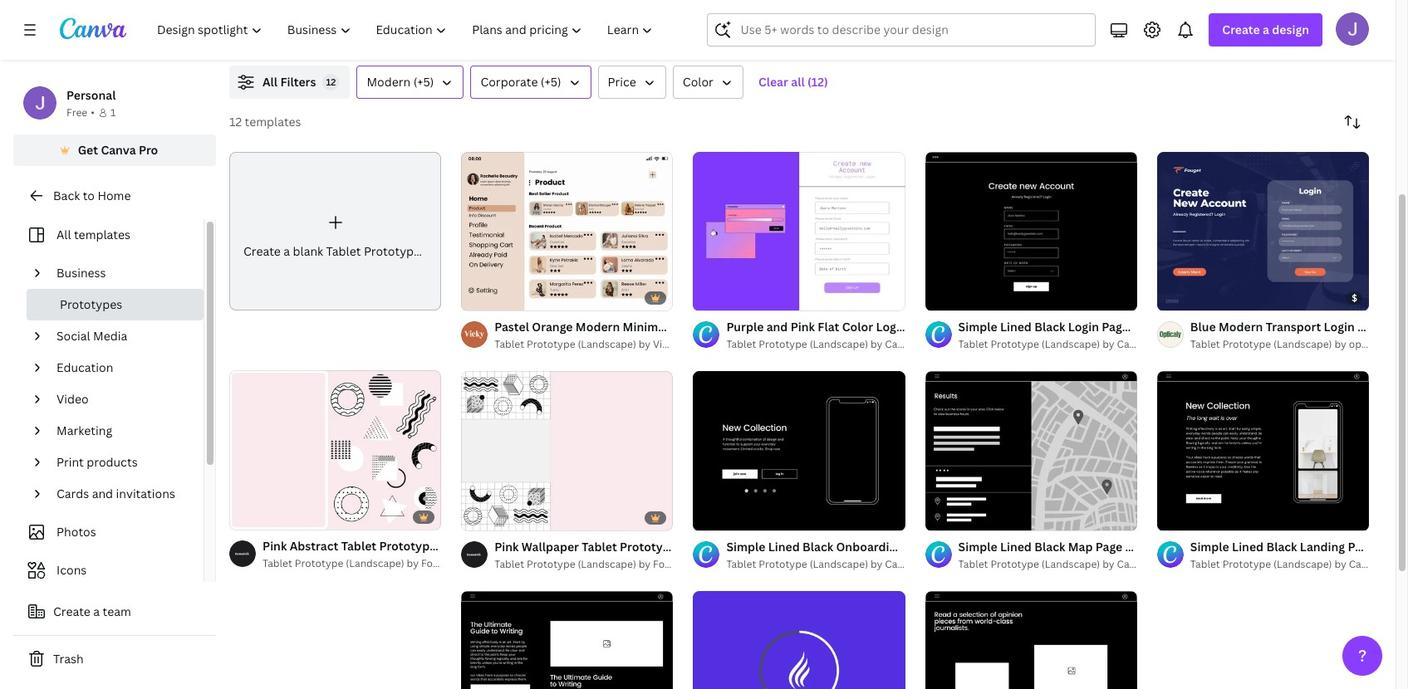 Task type: describe. For each thing, give the bounding box(es) containing it.
12 templates
[[229, 114, 301, 130]]

video
[[57, 391, 89, 407]]

all filters
[[263, 74, 316, 90]]

simple lined black map page wireframe tablet ui prototype link
[[959, 538, 1298, 557]]

education
[[57, 360, 113, 376]]

canva inside 'simple lined black map page wireframe tablet ui prototype tablet prototype (landscape) by canva creative studio'
[[1117, 558, 1147, 572]]

trash link
[[13, 643, 216, 677]]

simple lined black onboarding page wireframe tablet ui prototype image
[[694, 372, 906, 531]]

a for design
[[1263, 22, 1270, 37]]

studio inside the simple lined black login page wireframe tablet ui prototype tablet prototype (landscape) by canva creative studio
[[1192, 338, 1224, 352]]

pro
[[139, 142, 158, 158]]

create a team button
[[13, 596, 216, 629]]

simple lined black blog landing page wireframe tablet ui prototype image
[[461, 592, 674, 690]]

simple for simple lined black map page wireframe tablet ui prototype
[[959, 539, 998, 555]]

tablet prototype (landscape) by formatika studio link for abstract
[[263, 556, 503, 572]]

black for login
[[1035, 319, 1066, 335]]

back to home link
[[13, 180, 216, 213]]

back to home
[[53, 188, 131, 204]]

page for map
[[1096, 539, 1123, 555]]

price button
[[598, 66, 666, 99]]

products
[[87, 455, 138, 470]]

all templates link
[[23, 219, 194, 251]]

blue corporate landing page tablet prototype image
[[694, 592, 906, 690]]

jacob simon image
[[1336, 12, 1370, 46]]

get canva pro button
[[13, 135, 216, 166]]

1 of 3 link
[[1158, 152, 1370, 311]]

social
[[57, 328, 90, 344]]

corporate (+5)
[[481, 74, 561, 90]]

back
[[53, 188, 80, 204]]

team
[[103, 604, 131, 620]]

formatika inside pink wallpaper tablet prototype tablet prototype (landscape) by formatika studio
[[653, 558, 701, 572]]

a for blank
[[284, 243, 290, 259]]

by inside the simple lined black login page wireframe tablet ui prototype tablet prototype (landscape) by canva creative studio
[[1103, 338, 1115, 352]]

all
[[791, 74, 805, 90]]

all templates
[[57, 227, 130, 243]]

tablet prototype (landscape) by formatika studio link for wallpaper
[[495, 557, 735, 573]]

social media
[[57, 328, 127, 344]]

print products
[[57, 455, 138, 470]]

invitations
[[116, 486, 175, 502]]

ui for simple lined black map page wireframe tablet ui prototype
[[1226, 539, 1238, 555]]

color button
[[673, 66, 744, 99]]

create for create a team
[[53, 604, 90, 620]]

simple lined black landing page wireframe tablet ui prototype image
[[1158, 372, 1370, 531]]

simple lined black login page wireframe tablet ui prototype image
[[926, 152, 1138, 311]]

by inside pink abstract tablet prototype wallpaper tablet prototype (landscape) by formatika studio
[[407, 557, 419, 571]]

creati
[[1382, 558, 1409, 572]]

print
[[57, 455, 84, 470]]

orange
[[532, 319, 573, 335]]

design
[[1273, 22, 1310, 37]]

pink wallpaper tablet prototype tablet prototype (landscape) by formatika studio
[[495, 539, 735, 572]]

create a design button
[[1210, 13, 1323, 47]]

simple lined black login page wireframe tablet ui prototype link
[[959, 319, 1304, 337]]

1 for 1
[[110, 106, 116, 120]]

•
[[91, 106, 95, 120]]

modern (+5)
[[367, 74, 434, 90]]

map
[[1069, 539, 1093, 555]]

pastel orange modern minimalist product tablet prototype image
[[461, 152, 674, 311]]

business link
[[50, 258, 194, 289]]

creative inside the simple lined black login page wireframe tablet ui prototype tablet prototype (landscape) by canva creative studio
[[1150, 338, 1190, 352]]

business
[[57, 265, 106, 281]]

3
[[1188, 291, 1193, 304]]

pink wallpaper tablet prototype link
[[495, 538, 677, 557]]

price
[[608, 74, 637, 90]]

get canva pro
[[78, 142, 158, 158]]

video link
[[50, 384, 194, 416]]

tablet prototype (landscape) by vicky design link
[[495, 337, 714, 354]]

create for create a design
[[1223, 22, 1261, 37]]

education link
[[50, 352, 194, 384]]

icons link
[[23, 555, 194, 587]]

product
[[685, 319, 731, 335]]

home
[[98, 188, 131, 204]]

login
[[1069, 319, 1100, 335]]

clear all (12)
[[759, 74, 829, 90]]

tablet prototype (landscape) by opticaly link
[[1191, 337, 1389, 354]]

clear
[[759, 74, 789, 90]]

pink abstract tablet prototype wallpaper tablet prototype (landscape) by formatika studio
[[263, 538, 503, 571]]

studio inside pink abstract tablet prototype wallpaper tablet prototype (landscape) by formatika studio
[[471, 557, 503, 571]]

purple and pink flat color login page simple tablet ui prototype image
[[694, 152, 906, 311]]

prototypes
[[60, 297, 122, 313]]

create a blank tablet prototype (landscape)
[[244, 243, 492, 259]]

tablet prototype templates image
[[1015, 0, 1370, 46]]

pink abstract tablet prototype wallpaper image
[[229, 371, 441, 530]]

blue modern transport login page wireframe tablet ui prototype image
[[1158, 152, 1370, 311]]

lined for login
[[1001, 319, 1032, 335]]

simple lined black map page wireframe tablet ui prototype tablet prototype (landscape) by canva creative studio
[[959, 539, 1298, 572]]

Search search field
[[741, 14, 1086, 46]]

to
[[83, 188, 95, 204]]

Sort by button
[[1336, 106, 1370, 139]]

12 for 12
[[326, 76, 336, 88]]

corporate (+5) button
[[471, 66, 591, 99]]

social media link
[[50, 321, 194, 352]]

$
[[1352, 292, 1358, 305]]

cards and invitations
[[57, 486, 175, 502]]

studio inside 'simple lined black map page wireframe tablet ui prototype tablet prototype (landscape) by canva creative studio'
[[1192, 558, 1224, 572]]

canva inside the simple lined black login page wireframe tablet ui prototype tablet prototype (landscape) by canva creative studio
[[1117, 338, 1147, 352]]

create a blank tablet prototype (landscape) link
[[229, 152, 492, 311]]

wireframe for login
[[1132, 319, 1191, 335]]

simple lined black article page wireframe tablet ui prototype image
[[926, 592, 1138, 690]]

pink for pink wallpaper tablet prototype
[[495, 539, 519, 555]]



Task type: locate. For each thing, give the bounding box(es) containing it.
personal
[[66, 87, 116, 103]]

trash
[[53, 652, 84, 667]]

1 horizontal spatial 1
[[1169, 291, 1174, 304]]

1 horizontal spatial wallpaper
[[522, 539, 579, 555]]

a left the team
[[93, 604, 100, 620]]

0 horizontal spatial 12
[[229, 114, 242, 130]]

2 horizontal spatial a
[[1263, 22, 1270, 37]]

pastel orange modern minimalist product tablet prototype link
[[495, 319, 829, 337]]

clear all (12) button
[[750, 66, 837, 99]]

simple lined black login page wireframe tablet ui prototype tablet prototype (landscape) by canva creative studio
[[959, 319, 1304, 352]]

creative inside 'simple lined black map page wireframe tablet ui prototype tablet prototype (landscape) by canva creative studio'
[[1150, 558, 1190, 572]]

1 horizontal spatial create
[[244, 243, 281, 259]]

get
[[78, 142, 98, 158]]

simple for simple lined black login page wireframe tablet ui prototype
[[959, 319, 998, 335]]

of
[[1176, 291, 1186, 304]]

(landscape) inside the simple lined black login page wireframe tablet ui prototype tablet prototype (landscape) by canva creative studio
[[1042, 338, 1101, 352]]

templates for 12 templates
[[245, 114, 301, 130]]

1 vertical spatial tablet prototype (landscape) by canva creative studio
[[727, 558, 992, 572]]

create left design
[[1223, 22, 1261, 37]]

0 vertical spatial page
[[1102, 319, 1129, 335]]

by inside pastel orange modern minimalist product tablet prototype tablet prototype (landscape) by vicky design
[[639, 338, 651, 352]]

1 black from the top
[[1035, 319, 1066, 335]]

0 vertical spatial templates
[[245, 114, 301, 130]]

pink for pink abstract tablet prototype wallpaper
[[263, 538, 287, 554]]

create a team
[[53, 604, 131, 620]]

tablet
[[326, 243, 361, 259], [733, 319, 769, 335], [1194, 319, 1229, 335], [495, 338, 525, 352], [727, 338, 757, 352], [959, 338, 989, 352], [1191, 338, 1221, 352], [341, 538, 377, 554], [582, 539, 617, 555], [1188, 539, 1223, 555], [263, 557, 293, 571], [495, 558, 525, 572], [727, 558, 757, 572], [959, 558, 989, 572], [1191, 558, 1221, 572]]

(landscape) inside 'simple lined black map page wireframe tablet ui prototype tablet prototype (landscape) by canva creative studio'
[[1042, 558, 1101, 572]]

1 tablet prototype (landscape) by canva creative studio from the top
[[727, 338, 992, 352]]

all inside "link"
[[57, 227, 71, 243]]

1 vertical spatial page
[[1096, 539, 1123, 555]]

wallpaper
[[439, 538, 497, 554], [522, 539, 579, 555]]

0 horizontal spatial templates
[[74, 227, 130, 243]]

minimalist
[[623, 319, 682, 335]]

photos link
[[23, 517, 194, 549]]

1 left of
[[1169, 291, 1174, 304]]

0 vertical spatial modern
[[367, 74, 411, 90]]

0 vertical spatial simple
[[959, 319, 998, 335]]

0 horizontal spatial formatika
[[421, 557, 469, 571]]

1 vertical spatial 12
[[229, 114, 242, 130]]

print products link
[[50, 447, 194, 479]]

1 horizontal spatial formatika
[[653, 558, 701, 572]]

0 vertical spatial lined
[[1001, 319, 1032, 335]]

page inside 'simple lined black map page wireframe tablet ui prototype tablet prototype (landscape) by canva creative studio'
[[1096, 539, 1123, 555]]

create down icons
[[53, 604, 90, 620]]

lined left map
[[1001, 539, 1032, 555]]

(landscape)
[[424, 243, 492, 259], [578, 338, 637, 352], [810, 338, 869, 352], [1042, 338, 1101, 352], [1274, 338, 1333, 352], [346, 557, 404, 571], [578, 558, 637, 572], [810, 558, 869, 572], [1042, 558, 1101, 572], [1274, 558, 1333, 572]]

a inside create a design dropdown button
[[1263, 22, 1270, 37]]

modern inside modern (+5) button
[[367, 74, 411, 90]]

0 vertical spatial all
[[263, 74, 278, 90]]

wireframe for map
[[1126, 539, 1185, 555]]

1 horizontal spatial (+5)
[[541, 74, 561, 90]]

0 vertical spatial a
[[1263, 22, 1270, 37]]

wireframe down of
[[1132, 319, 1191, 335]]

prototype
[[364, 243, 421, 259], [771, 319, 829, 335], [1247, 319, 1304, 335], [527, 338, 576, 352], [759, 338, 808, 352], [991, 338, 1040, 352], [1223, 338, 1272, 352], [379, 538, 437, 554], [620, 539, 677, 555], [1241, 539, 1298, 555], [295, 557, 344, 571], [527, 558, 576, 572], [759, 558, 808, 572], [991, 558, 1040, 572], [1223, 558, 1272, 572]]

wallpaper inside pink wallpaper tablet prototype tablet prototype (landscape) by formatika studio
[[522, 539, 579, 555]]

page
[[1102, 319, 1129, 335], [1096, 539, 1123, 555]]

2 black from the top
[[1035, 539, 1066, 555]]

studio inside pink wallpaper tablet prototype tablet prototype (landscape) by formatika studio
[[704, 558, 735, 572]]

formatika
[[421, 557, 469, 571], [653, 558, 701, 572]]

a left design
[[1263, 22, 1270, 37]]

lined left the login
[[1001, 319, 1032, 335]]

1 vertical spatial black
[[1035, 539, 1066, 555]]

lined
[[1001, 319, 1032, 335], [1001, 539, 1032, 555]]

12 filter options selected element
[[323, 74, 339, 91]]

ui inside the simple lined black login page wireframe tablet ui prototype tablet prototype (landscape) by canva creative studio
[[1232, 319, 1244, 335]]

1 vertical spatial all
[[57, 227, 71, 243]]

canva inside button
[[101, 142, 136, 158]]

pastel orange modern minimalist product tablet prototype tablet prototype (landscape) by vicky design
[[495, 319, 829, 352]]

1 horizontal spatial modern
[[576, 319, 620, 335]]

black inside the simple lined black login page wireframe tablet ui prototype tablet prototype (landscape) by canva creative studio
[[1035, 319, 1066, 335]]

page right the login
[[1102, 319, 1129, 335]]

a inside create a team button
[[93, 604, 100, 620]]

0 horizontal spatial wallpaper
[[439, 538, 497, 554]]

2 horizontal spatial create
[[1223, 22, 1261, 37]]

simple inside 'simple lined black map page wireframe tablet ui prototype tablet prototype (landscape) by canva creative studio'
[[959, 539, 998, 555]]

corporate
[[481, 74, 538, 90]]

templates for all templates
[[74, 227, 130, 243]]

all for all filters
[[263, 74, 278, 90]]

marketing
[[57, 423, 112, 439]]

2 simple from the top
[[959, 539, 998, 555]]

black inside 'simple lined black map page wireframe tablet ui prototype tablet prototype (landscape) by canva creative studio'
[[1035, 539, 1066, 555]]

0 vertical spatial 12
[[326, 76, 336, 88]]

0 vertical spatial ui
[[1232, 319, 1244, 335]]

(+5)
[[414, 74, 434, 90], [541, 74, 561, 90]]

1 horizontal spatial 12
[[326, 76, 336, 88]]

1 horizontal spatial pink
[[495, 539, 519, 555]]

12 for 12 templates
[[229, 114, 242, 130]]

wireframe inside the simple lined black login page wireframe tablet ui prototype tablet prototype (landscape) by canva creative studio
[[1132, 319, 1191, 335]]

blank
[[293, 243, 323, 259]]

design
[[681, 338, 714, 352]]

a for team
[[93, 604, 100, 620]]

tablet prototype (landscape) by canva creative studio
[[727, 338, 992, 352], [727, 558, 992, 572]]

a inside create a blank tablet prototype (landscape) element
[[284, 243, 290, 259]]

0 vertical spatial black
[[1035, 319, 1066, 335]]

templates inside "link"
[[74, 227, 130, 243]]

studio
[[960, 338, 992, 352], [1192, 338, 1224, 352], [471, 557, 503, 571], [704, 558, 735, 572], [960, 558, 992, 572], [1192, 558, 1224, 572]]

and
[[92, 486, 113, 502]]

1 vertical spatial lined
[[1001, 539, 1032, 555]]

templates down "back to home"
[[74, 227, 130, 243]]

modern inside pastel orange modern minimalist product tablet prototype tablet prototype (landscape) by vicky design
[[576, 319, 620, 335]]

a left blank
[[284, 243, 290, 259]]

ui up tablet prototype (landscape) by canva creati
[[1226, 539, 1238, 555]]

top level navigation element
[[146, 13, 668, 47]]

create inside dropdown button
[[1223, 22, 1261, 37]]

2 vertical spatial create
[[53, 604, 90, 620]]

wireframe right map
[[1126, 539, 1185, 555]]

color
[[683, 74, 714, 90]]

1 right •
[[110, 106, 116, 120]]

cards and invitations link
[[50, 479, 194, 510]]

pastel
[[495, 319, 529, 335]]

all left filters on the top
[[263, 74, 278, 90]]

canva
[[101, 142, 136, 158], [885, 338, 915, 352], [1117, 338, 1147, 352], [885, 558, 915, 572], [1117, 558, 1147, 572], [1350, 558, 1379, 572]]

1 of 3
[[1169, 291, 1193, 304]]

2 (+5) from the left
[[541, 74, 561, 90]]

1 vertical spatial a
[[284, 243, 290, 259]]

1 horizontal spatial templates
[[245, 114, 301, 130]]

(+5) for modern (+5)
[[414, 74, 434, 90]]

0 vertical spatial tablet prototype (landscape) by canva creative studio
[[727, 338, 992, 352]]

0 horizontal spatial 1
[[110, 106, 116, 120]]

black for map
[[1035, 539, 1066, 555]]

page inside the simple lined black login page wireframe tablet ui prototype tablet prototype (landscape) by canva creative studio
[[1102, 319, 1129, 335]]

photos
[[57, 524, 96, 540]]

None search field
[[708, 13, 1097, 47]]

modern down top level navigation element
[[367, 74, 411, 90]]

simple inside the simple lined black login page wireframe tablet ui prototype tablet prototype (landscape) by canva creative studio
[[959, 319, 998, 335]]

pink inside pink abstract tablet prototype wallpaper tablet prototype (landscape) by formatika studio
[[263, 538, 287, 554]]

(+5) for corporate (+5)
[[541, 74, 561, 90]]

templates
[[245, 114, 301, 130], [74, 227, 130, 243]]

opticaly
[[1350, 338, 1389, 352]]

by inside 'simple lined black map page wireframe tablet ui prototype tablet prototype (landscape) by canva creative studio'
[[1103, 558, 1115, 572]]

pink abstract tablet prototype wallpaper link
[[263, 538, 497, 556]]

create for create a blank tablet prototype (landscape)
[[244, 243, 281, 259]]

free
[[66, 106, 87, 120]]

media
[[93, 328, 127, 344]]

tablet prototype (landscape) by opticaly
[[1191, 338, 1389, 352]]

marketing link
[[50, 416, 194, 447]]

create a design
[[1223, 22, 1310, 37]]

abstract
[[290, 538, 339, 554]]

0 horizontal spatial a
[[93, 604, 100, 620]]

create inside button
[[53, 604, 90, 620]]

black left map
[[1035, 539, 1066, 555]]

1 vertical spatial create
[[244, 243, 281, 259]]

cards
[[57, 486, 89, 502]]

0 vertical spatial 1
[[110, 106, 116, 120]]

0 vertical spatial wireframe
[[1132, 319, 1191, 335]]

create a blank tablet prototype (landscape) element
[[229, 152, 492, 311]]

0 horizontal spatial all
[[57, 227, 71, 243]]

templates down all filters
[[245, 114, 301, 130]]

lined for map
[[1001, 539, 1032, 555]]

0 vertical spatial create
[[1223, 22, 1261, 37]]

tablet prototype (landscape) by canva creati link
[[1191, 557, 1409, 573]]

creative
[[918, 338, 958, 352], [1150, 338, 1190, 352], [918, 558, 958, 572], [1150, 558, 1190, 572]]

tablet prototype (landscape) by formatika studio link
[[263, 556, 503, 572], [495, 557, 735, 573]]

(+5) right corporate
[[541, 74, 561, 90]]

ui up tablet prototype (landscape) by opticaly
[[1232, 319, 1244, 335]]

ui inside 'simple lined black map page wireframe tablet ui prototype tablet prototype (landscape) by canva creative studio'
[[1226, 539, 1238, 555]]

black left the login
[[1035, 319, 1066, 335]]

tablet prototype (landscape) by canva creati
[[1191, 558, 1409, 572]]

1 simple from the top
[[959, 319, 998, 335]]

1 vertical spatial ui
[[1226, 539, 1238, 555]]

modern (+5) button
[[357, 66, 464, 99]]

1 for 1 of 3
[[1169, 291, 1174, 304]]

1
[[110, 106, 116, 120], [1169, 291, 1174, 304]]

modern up tablet prototype (landscape) by vicky design link
[[576, 319, 620, 335]]

pink wallpaper tablet prototype image
[[461, 372, 674, 531]]

1 (+5) from the left
[[414, 74, 434, 90]]

pink inside pink wallpaper tablet prototype tablet prototype (landscape) by formatika studio
[[495, 539, 519, 555]]

1 horizontal spatial all
[[263, 74, 278, 90]]

2 lined from the top
[[1001, 539, 1032, 555]]

free •
[[66, 106, 95, 120]]

icons
[[57, 563, 87, 578]]

lined inside the simple lined black login page wireframe tablet ui prototype tablet prototype (landscape) by canva creative studio
[[1001, 319, 1032, 335]]

tablet prototype (landscape) by canva creative studio link
[[727, 337, 992, 354], [959, 337, 1224, 354], [727, 557, 992, 573], [959, 557, 1224, 573]]

wireframe inside 'simple lined black map page wireframe tablet ui prototype tablet prototype (landscape) by canva creative studio'
[[1126, 539, 1185, 555]]

1 vertical spatial wireframe
[[1126, 539, 1185, 555]]

lined inside 'simple lined black map page wireframe tablet ui prototype tablet prototype (landscape) by canva creative studio'
[[1001, 539, 1032, 555]]

0 horizontal spatial create
[[53, 604, 90, 620]]

(+5) down top level navigation element
[[414, 74, 434, 90]]

(landscape) inside pink wallpaper tablet prototype tablet prototype (landscape) by formatika studio
[[578, 558, 637, 572]]

1 vertical spatial simple
[[959, 539, 998, 555]]

1 lined from the top
[[1001, 319, 1032, 335]]

(landscape) inside pastel orange modern minimalist product tablet prototype tablet prototype (landscape) by vicky design
[[578, 338, 637, 352]]

ui for simple lined black login page wireframe tablet ui prototype
[[1232, 319, 1244, 335]]

2 vertical spatial a
[[93, 604, 100, 620]]

1 horizontal spatial a
[[284, 243, 290, 259]]

all down the back
[[57, 227, 71, 243]]

12
[[326, 76, 336, 88], [229, 114, 242, 130]]

2 tablet prototype (landscape) by canva creative studio from the top
[[727, 558, 992, 572]]

ui
[[1232, 319, 1244, 335], [1226, 539, 1238, 555]]

vicky
[[653, 338, 679, 352]]

(landscape) inside pink abstract tablet prototype wallpaper tablet prototype (landscape) by formatika studio
[[346, 557, 404, 571]]

all
[[263, 74, 278, 90], [57, 227, 71, 243]]

(12)
[[808, 74, 829, 90]]

1 vertical spatial 1
[[1169, 291, 1174, 304]]

all for all templates
[[57, 227, 71, 243]]

1 vertical spatial templates
[[74, 227, 130, 243]]

wireframe
[[1132, 319, 1191, 335], [1126, 539, 1185, 555]]

create left blank
[[244, 243, 281, 259]]

simple lined black map page wireframe tablet ui prototype image
[[926, 372, 1138, 531]]

wallpaper inside pink abstract tablet prototype wallpaper tablet prototype (landscape) by formatika studio
[[439, 538, 497, 554]]

1 vertical spatial modern
[[576, 319, 620, 335]]

formatika inside pink abstract tablet prototype wallpaper tablet prototype (landscape) by formatika studio
[[421, 557, 469, 571]]

0 horizontal spatial modern
[[367, 74, 411, 90]]

0 horizontal spatial pink
[[263, 538, 287, 554]]

page right map
[[1096, 539, 1123, 555]]

a
[[1263, 22, 1270, 37], [284, 243, 290, 259], [93, 604, 100, 620]]

filters
[[280, 74, 316, 90]]

page for login
[[1102, 319, 1129, 335]]

0 horizontal spatial (+5)
[[414, 74, 434, 90]]

by inside pink wallpaper tablet prototype tablet prototype (landscape) by formatika studio
[[639, 558, 651, 572]]



Task type: vqa. For each thing, say whether or not it's contained in the screenshot.
HIDE image
no



